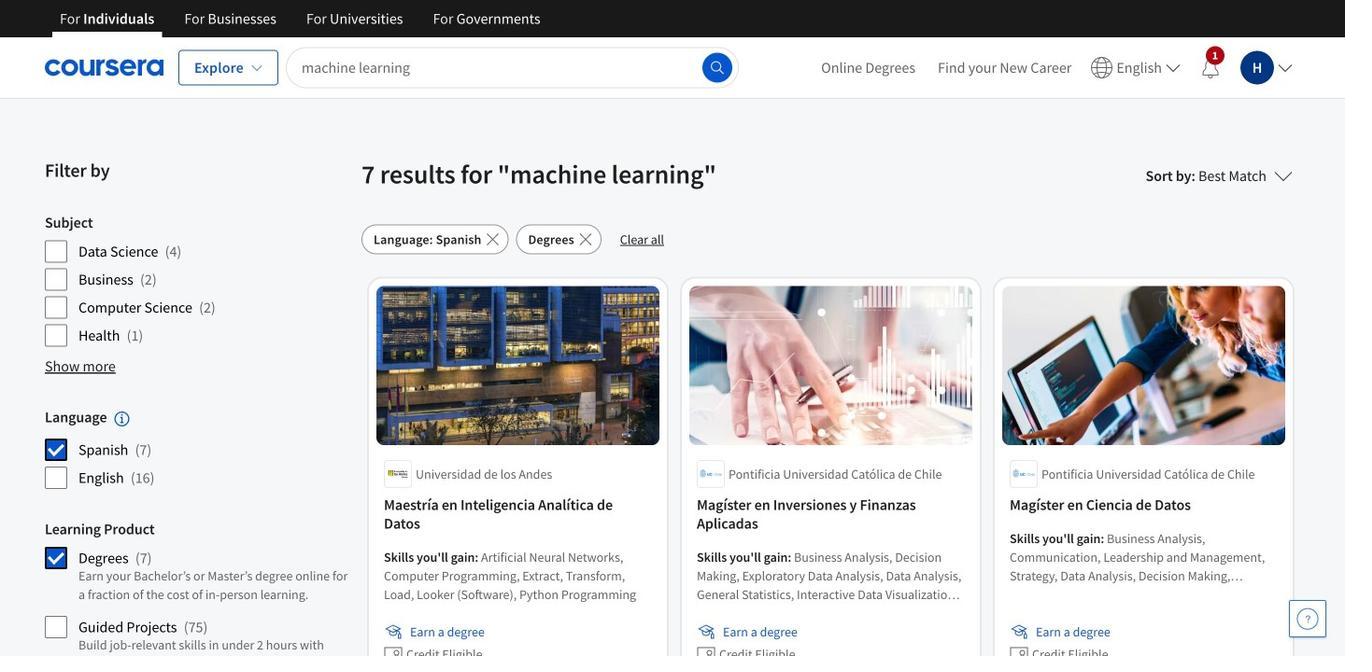 Task type: locate. For each thing, give the bounding box(es) containing it.
2 vertical spatial group
[[45, 520, 350, 657]]

0 vertical spatial group
[[45, 213, 350, 348]]

None search field
[[286, 47, 739, 88]]

menu
[[810, 37, 1301, 98]]

2 group from the top
[[45, 408, 350, 490]]

3 group from the top
[[45, 520, 350, 657]]

1 vertical spatial group
[[45, 408, 350, 490]]

group
[[45, 213, 350, 348], [45, 408, 350, 490], [45, 520, 350, 657]]



Task type: vqa. For each thing, say whether or not it's contained in the screenshot.
4.6
no



Task type: describe. For each thing, give the bounding box(es) containing it.
help center image
[[1297, 608, 1319, 631]]

1 group from the top
[[45, 213, 350, 348]]

What do you want to learn? text field
[[286, 47, 739, 88]]

banner navigation
[[45, 0, 556, 37]]

coursera image
[[45, 53, 164, 83]]

information about this filter group image
[[114, 412, 129, 427]]



